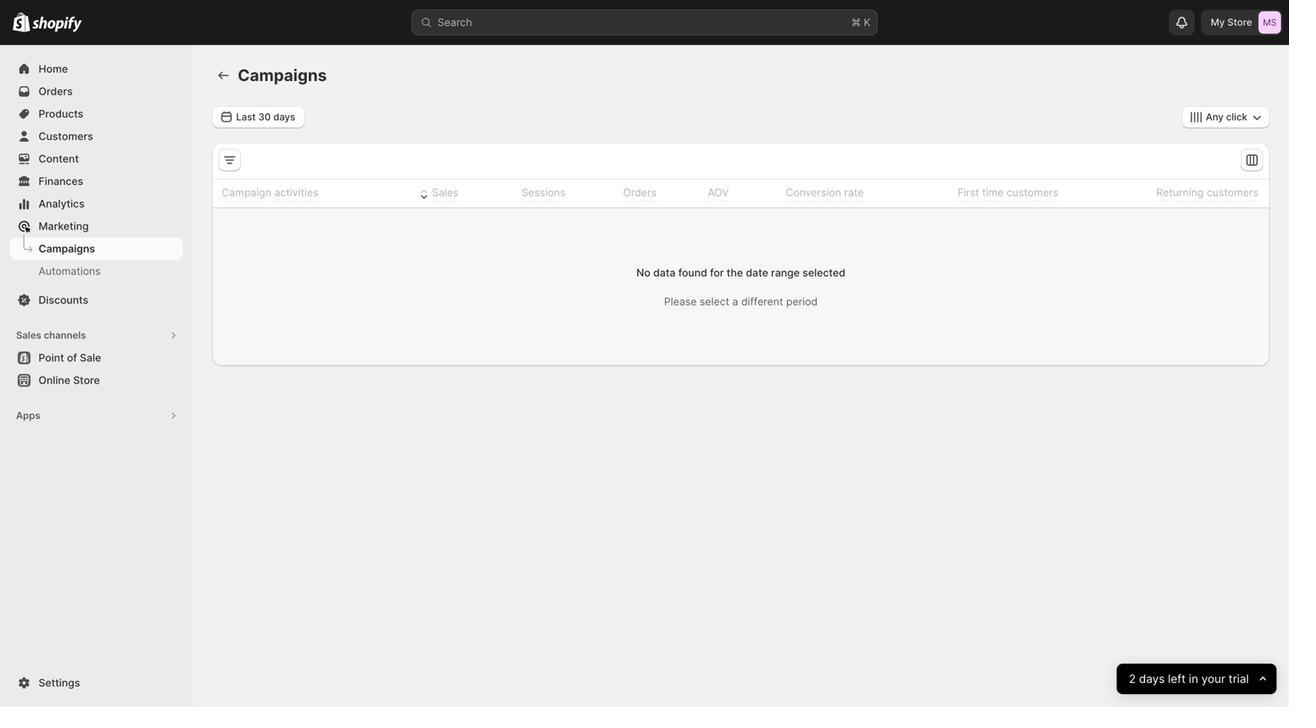 Task type: vqa. For each thing, say whether or not it's contained in the screenshot.
Add a custom domain Group
no



Task type: locate. For each thing, give the bounding box(es) containing it.
store right my at the right
[[1228, 16, 1253, 28]]

2
[[1129, 673, 1136, 687]]

days
[[273, 111, 295, 123], [1139, 673, 1165, 687]]

customers right time
[[1007, 186, 1059, 199]]

1 horizontal spatial orders
[[623, 186, 657, 199]]

store for my store
[[1228, 16, 1253, 28]]

campaigns up the last 30 days
[[238, 65, 327, 85]]

store
[[1228, 16, 1253, 28], [73, 374, 100, 387]]

0 horizontal spatial customers
[[1007, 186, 1059, 199]]

1 horizontal spatial store
[[1228, 16, 1253, 28]]

campaign
[[222, 186, 272, 199]]

1 customers from the left
[[1007, 186, 1059, 199]]

1 horizontal spatial days
[[1139, 673, 1165, 687]]

click
[[1227, 111, 1248, 123]]

finances link
[[10, 170, 183, 193]]

customers
[[1007, 186, 1059, 199], [1207, 186, 1259, 199]]

home link
[[10, 58, 183, 80]]

sales channels button
[[10, 325, 183, 347]]

1 vertical spatial sales
[[16, 330, 41, 342]]

for
[[710, 267, 724, 279]]

1 horizontal spatial sales
[[432, 186, 459, 199]]

aov
[[708, 186, 729, 199]]

marketing
[[39, 220, 89, 233]]

1 horizontal spatial customers
[[1207, 186, 1259, 199]]

0 vertical spatial orders
[[39, 85, 73, 98]]

data
[[654, 267, 676, 279]]

online store button
[[0, 370, 193, 392]]

any click button
[[1182, 106, 1270, 129]]

sales for sales
[[432, 186, 459, 199]]

1 horizontal spatial campaigns
[[238, 65, 327, 85]]

1 vertical spatial days
[[1139, 673, 1165, 687]]

0 horizontal spatial store
[[73, 374, 100, 387]]

campaigns
[[238, 65, 327, 85], [39, 243, 95, 255]]

the
[[727, 267, 743, 279]]

days right 30
[[273, 111, 295, 123]]

orders down home at the top left of page
[[39, 85, 73, 98]]

home
[[39, 63, 68, 75]]

point of sale button
[[0, 347, 193, 370]]

automations
[[39, 265, 101, 278]]

0 vertical spatial store
[[1228, 16, 1253, 28]]

0 vertical spatial campaigns
[[238, 65, 327, 85]]

sales button
[[414, 182, 461, 205]]

customers right 'returning'
[[1207, 186, 1259, 199]]

settings
[[39, 677, 80, 690]]

customers link
[[10, 125, 183, 148]]

sales channels
[[16, 330, 86, 342]]

store down sale
[[73, 374, 100, 387]]

search
[[438, 16, 472, 29]]

days right 2
[[1139, 673, 1165, 687]]

orders left the aov button on the top of page
[[623, 186, 657, 199]]

1 vertical spatial campaigns
[[39, 243, 95, 255]]

days inside dropdown button
[[273, 111, 295, 123]]

online store link
[[10, 370, 183, 392]]

no
[[637, 267, 651, 279]]

sessions button
[[503, 182, 568, 205]]

k
[[864, 16, 871, 29]]

found
[[679, 267, 708, 279]]

please select a different period
[[664, 296, 818, 308]]

orders
[[39, 85, 73, 98], [623, 186, 657, 199]]

a
[[733, 296, 739, 308]]

left
[[1168, 673, 1186, 687]]

apps
[[16, 410, 40, 422]]

campaigns up the "automations"
[[39, 243, 95, 255]]

sale
[[80, 352, 101, 364]]

1 vertical spatial store
[[73, 374, 100, 387]]

store inside button
[[73, 374, 100, 387]]

sessions
[[522, 186, 566, 199]]

1 vertical spatial orders
[[623, 186, 657, 199]]

0 horizontal spatial campaigns
[[39, 243, 95, 255]]

0 vertical spatial sales
[[432, 186, 459, 199]]

discounts
[[39, 294, 88, 307]]

finances
[[39, 175, 83, 188]]

0 horizontal spatial days
[[273, 111, 295, 123]]

orders button
[[605, 182, 659, 205]]

0 horizontal spatial sales
[[16, 330, 41, 342]]

my store
[[1211, 16, 1253, 28]]

campaign activities
[[222, 186, 319, 199]]

discounts link
[[10, 289, 183, 312]]

2 customers from the left
[[1207, 186, 1259, 199]]

last 30 days button
[[212, 106, 305, 129]]

apps button
[[10, 405, 183, 427]]

last 30 days
[[236, 111, 295, 123]]

analytics
[[39, 198, 85, 210]]

please
[[664, 296, 697, 308]]

customers inside button
[[1007, 186, 1059, 199]]

aov button
[[689, 182, 732, 205]]

sales
[[432, 186, 459, 199], [16, 330, 41, 342]]

point of sale link
[[10, 347, 183, 370]]

range
[[771, 267, 800, 279]]

0 horizontal spatial shopify image
[[13, 13, 30, 32]]

last
[[236, 111, 256, 123]]

point of sale
[[39, 352, 101, 364]]

first
[[958, 186, 980, 199]]

shopify image
[[13, 13, 30, 32], [32, 16, 82, 33]]

online
[[39, 374, 70, 387]]

any click
[[1206, 111, 1248, 123]]

date
[[746, 267, 769, 279]]

0 vertical spatial days
[[273, 111, 295, 123]]

campaigns inside 'link'
[[39, 243, 95, 255]]



Task type: describe. For each thing, give the bounding box(es) containing it.
returning customers button
[[1138, 182, 1262, 205]]

trial
[[1229, 673, 1249, 687]]

selected
[[803, 267, 846, 279]]

1 horizontal spatial shopify image
[[32, 16, 82, 33]]

customers inside "button"
[[1207, 186, 1259, 199]]

any
[[1206, 111, 1224, 123]]

in
[[1189, 673, 1199, 687]]

30
[[258, 111, 271, 123]]

my
[[1211, 16, 1225, 28]]

sales for sales channels
[[16, 330, 41, 342]]

content
[[39, 153, 79, 165]]

0 horizontal spatial orders
[[39, 85, 73, 98]]

select
[[700, 296, 730, 308]]

2 days left in your trial
[[1129, 673, 1249, 687]]

first time customers
[[958, 186, 1059, 199]]

different
[[742, 296, 784, 308]]

store for online store
[[73, 374, 100, 387]]

days inside dropdown button
[[1139, 673, 1165, 687]]

campaigns link
[[10, 238, 183, 260]]

my store image
[[1259, 11, 1282, 34]]

analytics link
[[10, 193, 183, 215]]

period
[[787, 296, 818, 308]]

online store
[[39, 374, 100, 387]]

returning
[[1157, 186, 1204, 199]]

orders link
[[10, 80, 183, 103]]

⌘
[[852, 16, 861, 29]]

conversion
[[786, 186, 842, 199]]

2 days left in your trial button
[[1117, 665, 1277, 695]]

of
[[67, 352, 77, 364]]

time
[[983, 186, 1004, 199]]

marketing link
[[10, 215, 183, 238]]

conversion rate
[[786, 186, 864, 199]]

returning customers
[[1157, 186, 1259, 199]]

activities
[[274, 186, 319, 199]]

products
[[39, 108, 83, 120]]

settings link
[[10, 673, 183, 695]]

first time customers button
[[939, 182, 1061, 205]]

orders inside button
[[623, 186, 657, 199]]

channels
[[44, 330, 86, 342]]

content link
[[10, 148, 183, 170]]

no data found for the date range selected
[[637, 267, 846, 279]]

point
[[39, 352, 64, 364]]

products link
[[10, 103, 183, 125]]

rate
[[845, 186, 864, 199]]

your
[[1202, 673, 1226, 687]]

automations link
[[10, 260, 183, 283]]

⌘ k
[[852, 16, 871, 29]]

customers
[[39, 130, 93, 143]]



